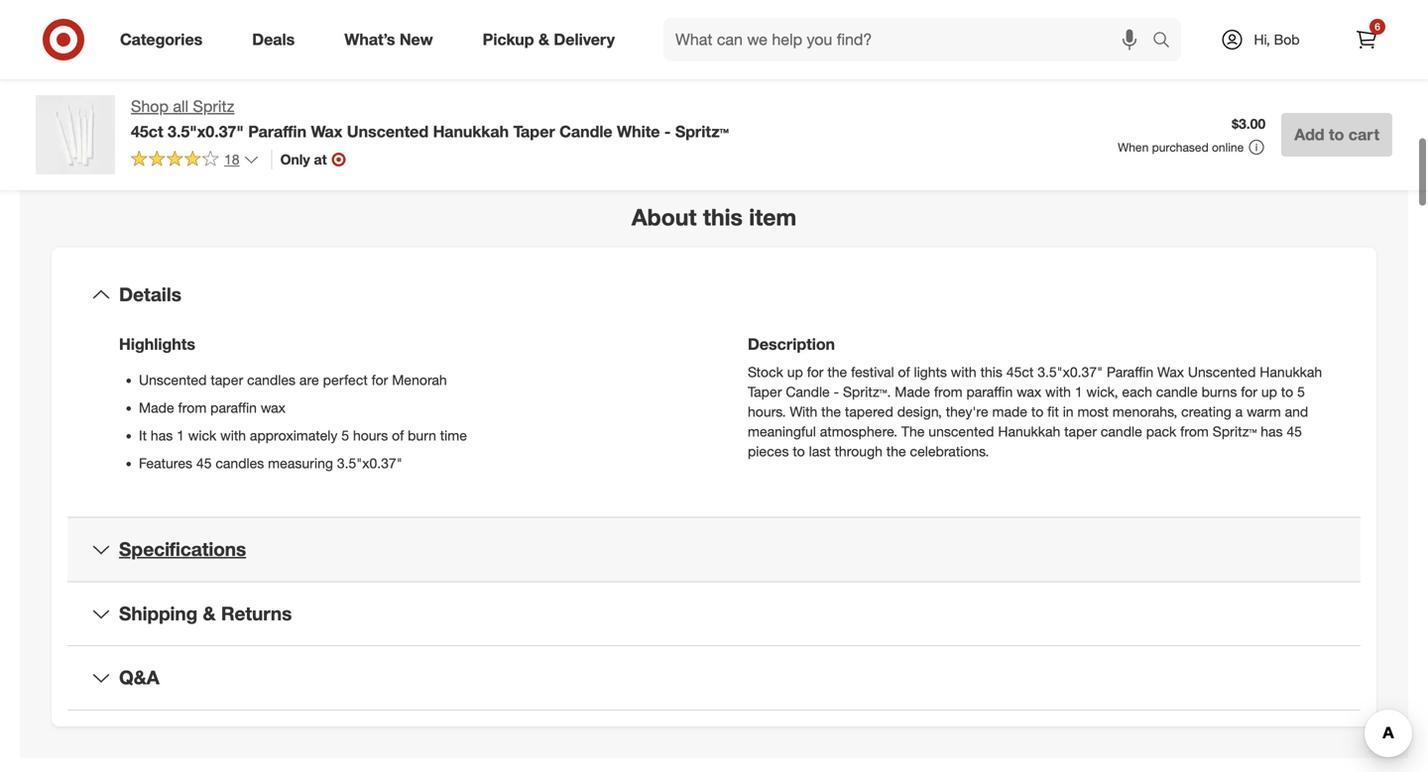 Task type: describe. For each thing, give the bounding box(es) containing it.
details
[[119, 283, 181, 306]]

tapered
[[845, 403, 894, 421]]

hi,
[[1254, 31, 1270, 48]]

what's
[[344, 30, 395, 49]]

fit inside great candles! - work great they burn for about 20 - 30 mins and no dripping! they also fit the larger target menorahs
[[122, 65, 132, 80]]

wax inside description stock up for the festival of lights with this 45ct 3.5"x0.37" paraffin wax unscented hanukkah taper candle - spritz™. made from paraffin wax with 1 wick, each candle burns for up to 5 hours. with the tapered design, they're made to fit in most menorahs, creating a warm and meaningful atmosphere. the unscented hanukkah taper candle pack from spritz™ has 45 pieces to last through the celebrations.
[[1017, 383, 1042, 401]]

item
[[749, 203, 797, 231]]

a
[[1236, 403, 1243, 421]]

5 inside description stock up for the festival of lights with this 45ct 3.5"x0.37" paraffin wax unscented hanukkah taper candle - spritz™. made from paraffin wax with 1 wick, each candle burns for up to 5 hours. with the tapered design, they're made to fit in most menorahs, creating a warm and meaningful atmosphere. the unscented hanukkah taper candle pack from spritz™ has 45 pieces to last through the celebrations.
[[1297, 383, 1305, 401]]

when
[[1118, 140, 1149, 155]]

wick
[[188, 427, 216, 444]]

creating
[[1182, 403, 1232, 421]]

for right perfect
[[372, 372, 388, 389]]

3.5"x0.37" for features 45 candles measuring 3.5"x0.37"
[[337, 455, 402, 472]]

delivery
[[554, 30, 615, 49]]

pack
[[1146, 423, 1177, 440]]

stock
[[748, 364, 783, 381]]

online
[[1212, 140, 1244, 155]]

image of 45ct 3.5"x0.37" paraffin wax unscented hanukkah taper candle white - spritz™ image
[[36, 95, 115, 175]]

advertisement region
[[738, 43, 1393, 118]]

shipping
[[119, 602, 198, 625]]

about this item
[[632, 203, 797, 231]]

to right made
[[1031, 403, 1044, 421]]

and inside description stock up for the festival of lights with this 45ct 3.5"x0.37" paraffin wax unscented hanukkah taper candle - spritz™. made from paraffin wax with 1 wick, each candle burns for up to 5 hours. with the tapered design, they're made to fit in most menorahs, creating a warm and meaningful atmosphere. the unscented hanukkah taper candle pack from spritz™ has 45 pieces to last through the celebrations.
[[1285, 403, 1309, 421]]

the left festival
[[828, 364, 847, 381]]

highlights
[[119, 335, 195, 354]]

candles!
[[161, 33, 206, 48]]

paraffin inside description stock up for the festival of lights with this 45ct 3.5"x0.37" paraffin wax unscented hanukkah taper candle - spritz™. made from paraffin wax with 1 wick, each candle burns for up to 5 hours. with the tapered design, they're made to fit in most menorahs, creating a warm and meaningful atmosphere. the unscented hanukkah taper candle pack from spritz™ has 45 pieces to last through the celebrations.
[[967, 383, 1013, 401]]

0 horizontal spatial candle
[[1101, 423, 1142, 440]]

0 horizontal spatial unscented
[[139, 372, 207, 389]]

categories
[[120, 30, 203, 49]]

they
[[279, 33, 301, 48]]

45 inside description stock up for the festival of lights with this 45ct 3.5"x0.37" paraffin wax unscented hanukkah taper candle - spritz™. made from paraffin wax with 1 wick, each candle burns for up to 5 hours. with the tapered design, they're made to fit in most menorahs, creating a warm and meaningful atmosphere. the unscented hanukkah taper candle pack from spritz™ has 45 pieces to last through the celebrations.
[[1287, 423, 1302, 440]]

paraffin inside shop all spritz 45ct 3.5"x0.37" paraffin wax unscented hanukkah taper candle white - spritz™
[[248, 122, 307, 141]]

1 horizontal spatial from
[[934, 383, 963, 401]]

crissymae
[[67, 33, 125, 48]]

the right with
[[821, 403, 841, 421]]

description
[[748, 335, 835, 354]]

great
[[248, 33, 275, 48]]

1 horizontal spatial burn
[[408, 427, 436, 444]]

2 horizontal spatial hanukkah
[[1260, 364, 1322, 381]]

to right 'burns'
[[1281, 383, 1294, 401]]

returns
[[221, 602, 292, 625]]

festival
[[851, 364, 894, 381]]

18 link
[[131, 150, 259, 172]]

features
[[139, 455, 192, 472]]

larger
[[155, 65, 186, 80]]

description stock up for the festival of lights with this 45ct 3.5"x0.37" paraffin wax unscented hanukkah taper candle - spritz™. made from paraffin wax with 1 wick, each candle burns for up to 5 hours. with the tapered design, they're made to fit in most menorahs, creating a warm and meaningful atmosphere. the unscented hanukkah taper candle pack from spritz™ has 45 pieces to last through the celebrations.
[[748, 335, 1322, 460]]

30
[[171, 49, 185, 64]]

shop all spritz 45ct 3.5"x0.37" paraffin wax unscented hanukkah taper candle white - spritz™
[[131, 97, 729, 141]]

it
[[139, 427, 147, 444]]

& for pickup
[[539, 30, 549, 49]]

show more images button
[[282, 112, 444, 156]]

unscented
[[929, 423, 994, 440]]

design,
[[897, 403, 942, 421]]

q&a button
[[67, 647, 1361, 710]]

hours
[[353, 427, 388, 444]]

wick,
[[1087, 383, 1118, 401]]

spritz
[[193, 97, 235, 116]]

pieces
[[748, 443, 789, 460]]

spritz™ inside description stock up for the festival of lights with this 45ct 3.5"x0.37" paraffin wax unscented hanukkah taper candle - spritz™. made from paraffin wax with 1 wick, each candle burns for up to 5 hours. with the tapered design, they're made to fit in most menorahs, creating a warm and meaningful atmosphere. the unscented hanukkah taper candle pack from spritz™ has 45 pieces to last through the celebrations.
[[1213, 423, 1257, 440]]

sponsored
[[1334, 120, 1393, 135]]

lights
[[914, 364, 947, 381]]

made from paraffin wax
[[139, 399, 286, 417]]

no
[[240, 49, 253, 64]]

only at
[[280, 151, 327, 168]]

menorah
[[392, 372, 447, 389]]

$3.00
[[1232, 115, 1266, 133]]

great candles! - work great they burn for about 20 - 30 mins and no dripping! they also fit the larger target menorahs
[[67, 33, 304, 80]]

celebrations.
[[910, 443, 989, 460]]

18
[[224, 151, 240, 168]]

search button
[[1144, 18, 1191, 65]]

white
[[617, 122, 660, 141]]

1 vertical spatial 1
[[177, 427, 184, 444]]

wax inside description stock up for the festival of lights with this 45ct 3.5"x0.37" paraffin wax unscented hanukkah taper candle - spritz™. made from paraffin wax with 1 wick, each candle burns for up to 5 hours. with the tapered design, they're made to fit in most menorahs, creating a warm and meaningful atmosphere. the unscented hanukkah taper candle pack from spritz™ has 45 pieces to last through the celebrations.
[[1158, 364, 1184, 381]]

and inside great candles! - work great they burn for about 20 - 30 mins and no dripping! they also fit the larger target menorahs
[[216, 49, 237, 64]]

only
[[280, 151, 310, 168]]

are
[[299, 372, 319, 389]]

work
[[217, 33, 245, 48]]

1 vertical spatial with
[[1046, 383, 1071, 401]]

menorahs,
[[1113, 403, 1178, 421]]

last
[[809, 443, 831, 460]]

menorahs
[[223, 65, 276, 80]]

add to cart
[[1295, 125, 1380, 144]]

measuring
[[268, 455, 333, 472]]

1 vertical spatial 5
[[341, 427, 349, 444]]

6 link
[[1345, 18, 1389, 61]]

for inside great candles! - work great they burn for about 20 - 30 mins and no dripping! they also fit the larger target menorahs
[[95, 49, 109, 64]]

when purchased online
[[1118, 140, 1244, 155]]

about
[[113, 49, 143, 64]]

image gallery element
[[36, 0, 690, 156]]

20
[[147, 49, 160, 64]]

1 inside description stock up for the festival of lights with this 45ct 3.5"x0.37" paraffin wax unscented hanukkah taper candle - spritz™. made from paraffin wax with 1 wick, each candle burns for up to 5 hours. with the tapered design, they're made to fit in most menorahs, creating a warm and meaningful atmosphere. the unscented hanukkah taper candle pack from spritz™ has 45 pieces to last through the celebrations.
[[1075, 383, 1083, 401]]

deals link
[[235, 18, 320, 61]]

spritz™ inside shop all spritz 45ct 3.5"x0.37" paraffin wax unscented hanukkah taper candle white - spritz™
[[675, 122, 729, 141]]

1 horizontal spatial candle
[[1156, 383, 1198, 401]]

45ct inside shop all spritz 45ct 3.5"x0.37" paraffin wax unscented hanukkah taper candle white - spritz™
[[131, 122, 163, 141]]

mins
[[188, 49, 213, 64]]

warm
[[1247, 403, 1281, 421]]

made
[[992, 403, 1028, 421]]

- right the 20
[[163, 49, 168, 64]]

has inside description stock up for the festival of lights with this 45ct 3.5"x0.37" paraffin wax unscented hanukkah taper candle - spritz™. made from paraffin wax with 1 wick, each candle burns for up to 5 hours. with the tapered design, they're made to fit in most menorahs, creating a warm and meaningful atmosphere. the unscented hanukkah taper candle pack from spritz™ has 45 pieces to last through the celebrations.
[[1261, 423, 1283, 440]]

also
[[97, 65, 118, 80]]



Task type: locate. For each thing, give the bounding box(es) containing it.
made
[[895, 383, 930, 401], [139, 399, 174, 417]]

0 vertical spatial candle
[[1156, 383, 1198, 401]]

- inside shop all spritz 45ct 3.5"x0.37" paraffin wax unscented hanukkah taper candle white - spritz™
[[665, 122, 671, 141]]

spritz™ right white
[[675, 122, 729, 141]]

0 vertical spatial burn
[[67, 49, 92, 64]]

candle inside shop all spritz 45ct 3.5"x0.37" paraffin wax unscented hanukkah taper candle white - spritz™
[[560, 122, 613, 141]]

purchased
[[1152, 140, 1209, 155]]

hi, bob
[[1254, 31, 1300, 48]]

to left last
[[793, 443, 805, 460]]

taper inside shop all spritz 45ct 3.5"x0.37" paraffin wax unscented hanukkah taper candle white - spritz™
[[513, 122, 555, 141]]

0 vertical spatial 5
[[1297, 383, 1305, 401]]

bob
[[1274, 31, 1300, 48]]

- right white
[[665, 122, 671, 141]]

from up wick
[[178, 399, 207, 417]]

0 vertical spatial up
[[787, 364, 803, 381]]

atmosphere.
[[820, 423, 898, 440]]

fit down about
[[122, 65, 132, 80]]

made inside description stock up for the festival of lights with this 45ct 3.5"x0.37" paraffin wax unscented hanukkah taper candle - spritz™. made from paraffin wax with 1 wick, each candle burns for up to 5 hours. with the tapered design, they're made to fit in most menorahs, creating a warm and meaningful atmosphere. the unscented hanukkah taper candle pack from spritz™ has 45 pieces to last through the celebrations.
[[895, 383, 930, 401]]

0 vertical spatial this
[[703, 203, 743, 231]]

0 horizontal spatial 1
[[177, 427, 184, 444]]

0 horizontal spatial wax
[[261, 399, 286, 417]]

0 horizontal spatial spritz™
[[675, 122, 729, 141]]

wax up menorahs,
[[1158, 364, 1184, 381]]

candle
[[1156, 383, 1198, 401], [1101, 423, 1142, 440]]

unscented inside description stock up for the festival of lights with this 45ct 3.5"x0.37" paraffin wax unscented hanukkah taper candle - spritz™. made from paraffin wax with 1 wick, each candle burns for up to 5 hours. with the tapered design, they're made to fit in most menorahs, creating a warm and meaningful atmosphere. the unscented hanukkah taper candle pack from spritz™ has 45 pieces to last through the celebrations.
[[1188, 364, 1256, 381]]

0 horizontal spatial paraffin
[[210, 399, 257, 417]]

unscented taper candles are perfect for menorah
[[139, 372, 447, 389]]

3.5"x0.37" down hours
[[337, 455, 402, 472]]

0 horizontal spatial &
[[203, 602, 216, 625]]

fit left the in
[[1048, 403, 1059, 421]]

0 vertical spatial 45ct
[[131, 122, 163, 141]]

1 vertical spatial candles
[[216, 455, 264, 472]]

the inside great candles! - work great they burn for about 20 - 30 mins and no dripping! they also fit the larger target menorahs
[[135, 65, 152, 80]]

features 45 candles measuring 3.5"x0.37"
[[139, 455, 402, 472]]

cart
[[1349, 125, 1380, 144]]

3.5"x0.37" inside description stock up for the festival of lights with this 45ct 3.5"x0.37" paraffin wax unscented hanukkah taper candle - spritz™. made from paraffin wax with 1 wick, each candle burns for up to 5 hours. with the tapered design, they're made to fit in most menorahs, creating a warm and meaningful atmosphere. the unscented hanukkah taper candle pack from spritz™ has 45 pieces to last through the celebrations.
[[1038, 364, 1103, 381]]

burn left the time
[[408, 427, 436, 444]]

2 horizontal spatial with
[[1046, 383, 1071, 401]]

burn
[[67, 49, 92, 64], [408, 427, 436, 444]]

1 vertical spatial of
[[392, 427, 404, 444]]

0 horizontal spatial made
[[139, 399, 174, 417]]

dripping!
[[257, 49, 304, 64]]

1 vertical spatial this
[[981, 364, 1003, 381]]

3.5"x0.37" for shop all spritz 45ct 3.5"x0.37" paraffin wax unscented hanukkah taper candle white - spritz™
[[168, 122, 244, 141]]

1 horizontal spatial taper
[[1064, 423, 1097, 440]]

shipping & returns button
[[67, 583, 1361, 646]]

2 horizontal spatial 3.5"x0.37"
[[1038, 364, 1103, 381]]

approximately
[[250, 427, 338, 444]]

paraffin inside description stock up for the festival of lights with this 45ct 3.5"x0.37" paraffin wax unscented hanukkah taper candle - spritz™. made from paraffin wax with 1 wick, each candle burns for up to 5 hours. with the tapered design, they're made to fit in most menorahs, creating a warm and meaningful atmosphere. the unscented hanukkah taper candle pack from spritz™ has 45 pieces to last through the celebrations.
[[1107, 364, 1154, 381]]

0 horizontal spatial paraffin
[[248, 122, 307, 141]]

& right the pickup
[[539, 30, 549, 49]]

photo from crissymae, 4 of 7 image
[[36, 0, 355, 96]]

of inside description stock up for the festival of lights with this 45ct 3.5"x0.37" paraffin wax unscented hanukkah taper candle - spritz™. made from paraffin wax with 1 wick, each candle burns for up to 5 hours. with the tapered design, they're made to fit in most menorahs, creating a warm and meaningful atmosphere. the unscented hanukkah taper candle pack from spritz™ has 45 pieces to last through the celebrations.
[[898, 364, 910, 381]]

- inside description stock up for the festival of lights with this 45ct 3.5"x0.37" paraffin wax unscented hanukkah taper candle - spritz™. made from paraffin wax with 1 wick, each candle burns for up to 5 hours. with the tapered design, they're made to fit in most menorahs, creating a warm and meaningful atmosphere. the unscented hanukkah taper candle pack from spritz™ has 45 pieces to last through the celebrations.
[[834, 383, 839, 401]]

candles for measuring
[[216, 455, 264, 472]]

show more images
[[295, 124, 431, 143]]

wax down unscented taper candles are perfect for menorah
[[261, 399, 286, 417]]

paraffin
[[967, 383, 1013, 401], [210, 399, 257, 417]]

with up the in
[[1046, 383, 1071, 401]]

taper inside description stock up for the festival of lights with this 45ct 3.5"x0.37" paraffin wax unscented hanukkah taper candle - spritz™. made from paraffin wax with 1 wick, each candle burns for up to 5 hours. with the tapered design, they're made to fit in most menorahs, creating a warm and meaningful atmosphere. the unscented hanukkah taper candle pack from spritz™ has 45 pieces to last through the celebrations.
[[1064, 423, 1097, 440]]

taper down the pickup & delivery
[[513, 122, 555, 141]]

1 vertical spatial wax
[[1158, 364, 1184, 381]]

paraffin up made
[[967, 383, 1013, 401]]

meaningful
[[748, 423, 816, 440]]

1 horizontal spatial spritz™
[[1213, 423, 1257, 440]]

2 horizontal spatial unscented
[[1188, 364, 1256, 381]]

time
[[440, 427, 467, 444]]

0 vertical spatial fit
[[122, 65, 132, 80]]

to right add
[[1329, 125, 1344, 144]]

1 horizontal spatial and
[[1285, 403, 1309, 421]]

1 horizontal spatial candle
[[786, 383, 830, 401]]

with right wick
[[220, 427, 246, 444]]

paraffin up the each
[[1107, 364, 1154, 381]]

candle up "creating" on the right bottom
[[1156, 383, 1198, 401]]

unscented inside shop all spritz 45ct 3.5"x0.37" paraffin wax unscented hanukkah taper candle white - spritz™
[[347, 122, 429, 141]]

45ct
[[131, 122, 163, 141], [1007, 364, 1034, 381]]

at
[[314, 151, 327, 168]]

images
[[380, 124, 431, 143]]

3.5"x0.37" down spritz
[[168, 122, 244, 141]]

1 horizontal spatial made
[[895, 383, 930, 401]]

0 vertical spatial wax
[[311, 122, 343, 141]]

the down the
[[887, 443, 906, 460]]

taper
[[211, 372, 243, 389], [1064, 423, 1097, 440]]

made up design, at right
[[895, 383, 930, 401]]

shipping & returns
[[119, 602, 292, 625]]

taper
[[513, 122, 555, 141], [748, 383, 782, 401]]

burns
[[1202, 383, 1237, 401]]

burn up they
[[67, 49, 92, 64]]

categories link
[[103, 18, 227, 61]]

most
[[1078, 403, 1109, 421]]

0 vertical spatial paraffin
[[248, 122, 307, 141]]

1 horizontal spatial unscented
[[347, 122, 429, 141]]

0 vertical spatial taper
[[211, 372, 243, 389]]

1 horizontal spatial paraffin
[[1107, 364, 1154, 381]]

- left work
[[209, 33, 214, 48]]

from down lights
[[934, 383, 963, 401]]

2 horizontal spatial from
[[1180, 423, 1209, 440]]

0 vertical spatial 45
[[1287, 423, 1302, 440]]

and
[[216, 49, 237, 64], [1285, 403, 1309, 421]]

more
[[339, 124, 376, 143]]

3.5"x0.37" inside shop all spritz 45ct 3.5"x0.37" paraffin wax unscented hanukkah taper candle white - spritz™
[[168, 122, 244, 141]]

what's new link
[[328, 18, 458, 61]]

1 horizontal spatial this
[[981, 364, 1003, 381]]

taper down the "stock"
[[748, 383, 782, 401]]

45ct down shop
[[131, 122, 163, 141]]

hanukkah right images
[[433, 122, 509, 141]]

for down the description
[[807, 364, 824, 381]]

wax
[[1017, 383, 1042, 401], [261, 399, 286, 417]]

fit inside description stock up for the festival of lights with this 45ct 3.5"x0.37" paraffin wax unscented hanukkah taper candle - spritz™. made from paraffin wax with 1 wick, each candle burns for up to 5 hours. with the tapered design, they're made to fit in most menorahs, creating a warm and meaningful atmosphere. the unscented hanukkah taper candle pack from spritz™ has 45 pieces to last through the celebrations.
[[1048, 403, 1059, 421]]

to inside button
[[1329, 125, 1344, 144]]

this up made
[[981, 364, 1003, 381]]

fit
[[122, 65, 132, 80], [1048, 403, 1059, 421]]

0 horizontal spatial wax
[[311, 122, 343, 141]]

0 horizontal spatial 45ct
[[131, 122, 163, 141]]

specifications
[[119, 538, 246, 561]]

shop
[[131, 97, 169, 116]]

- left spritz™.
[[834, 383, 839, 401]]

and right warm
[[1285, 403, 1309, 421]]

from down "creating" on the right bottom
[[1180, 423, 1209, 440]]

1 left wick
[[177, 427, 184, 444]]

1 horizontal spatial has
[[1261, 423, 1283, 440]]

wax
[[311, 122, 343, 141], [1158, 364, 1184, 381]]

this
[[703, 203, 743, 231], [981, 364, 1003, 381]]

45ct up made
[[1007, 364, 1034, 381]]

1 vertical spatial candle
[[786, 383, 830, 401]]

show
[[295, 124, 335, 143]]

2 vertical spatial with
[[220, 427, 246, 444]]

1
[[1075, 383, 1083, 401], [177, 427, 184, 444]]

this left item
[[703, 203, 743, 231]]

each
[[1122, 383, 1153, 401]]

0 vertical spatial 1
[[1075, 383, 1083, 401]]

& inside shipping & returns dropdown button
[[203, 602, 216, 625]]

new
[[400, 30, 433, 49]]

candle down menorahs,
[[1101, 423, 1142, 440]]

burn inside great candles! - work great they burn for about 20 - 30 mins and no dripping! they also fit the larger target menorahs
[[67, 49, 92, 64]]

candle left white
[[560, 122, 613, 141]]

pickup & delivery
[[483, 30, 615, 49]]

0 horizontal spatial 5
[[341, 427, 349, 444]]

hanukkah up warm
[[1260, 364, 1322, 381]]

0 horizontal spatial taper
[[211, 372, 243, 389]]

has right it
[[151, 427, 173, 444]]

through
[[835, 443, 883, 460]]

candles for are
[[247, 372, 296, 389]]

taper inside description stock up for the festival of lights with this 45ct 3.5"x0.37" paraffin wax unscented hanukkah taper candle - spritz™. made from paraffin wax with 1 wick, each candle burns for up to 5 hours. with the tapered design, they're made to fit in most menorahs, creating a warm and meaningful atmosphere. the unscented hanukkah taper candle pack from spritz™ has 45 pieces to last through the celebrations.
[[748, 383, 782, 401]]

1 horizontal spatial wax
[[1017, 383, 1042, 401]]

0 horizontal spatial 3.5"x0.37"
[[168, 122, 244, 141]]

0 vertical spatial candles
[[247, 372, 296, 389]]

wax up made
[[1017, 383, 1042, 401]]

0 horizontal spatial of
[[392, 427, 404, 444]]

paraffin up only
[[248, 122, 307, 141]]

0 horizontal spatial has
[[151, 427, 173, 444]]

2 vertical spatial hanukkah
[[998, 423, 1061, 440]]

perfect
[[323, 372, 368, 389]]

1 horizontal spatial with
[[951, 364, 977, 381]]

& for shipping
[[203, 602, 216, 625]]

1 vertical spatial paraffin
[[1107, 364, 1154, 381]]

this inside description stock up for the festival of lights with this 45ct 3.5"x0.37" paraffin wax unscented hanukkah taper candle - spritz™. made from paraffin wax with 1 wick, each candle burns for up to 5 hours. with the tapered design, they're made to fit in most menorahs, creating a warm and meaningful atmosphere. the unscented hanukkah taper candle pack from spritz™ has 45 pieces to last through the celebrations.
[[981, 364, 1003, 381]]

0 horizontal spatial taper
[[513, 122, 555, 141]]

What can we help you find? suggestions appear below search field
[[664, 18, 1158, 61]]

for up a
[[1241, 383, 1258, 401]]

specifications button
[[67, 518, 1361, 582]]

candles left are
[[247, 372, 296, 389]]

of right hours
[[392, 427, 404, 444]]

spritz™ down a
[[1213, 423, 1257, 440]]

candles down wick
[[216, 455, 264, 472]]

from
[[934, 383, 963, 401], [178, 399, 207, 417], [1180, 423, 1209, 440]]

& inside pickup & delivery link
[[539, 30, 549, 49]]

with
[[790, 403, 818, 421]]

made up it
[[139, 399, 174, 417]]

the down the 20
[[135, 65, 152, 80]]

1 left the wick,
[[1075, 383, 1083, 401]]

q&a
[[119, 667, 160, 690]]

1 vertical spatial up
[[1262, 383, 1277, 401]]

&
[[539, 30, 549, 49], [203, 602, 216, 625]]

and down work
[[216, 49, 237, 64]]

add
[[1295, 125, 1325, 144]]

1 horizontal spatial 1
[[1075, 383, 1083, 401]]

0 horizontal spatial burn
[[67, 49, 92, 64]]

1 horizontal spatial paraffin
[[967, 383, 1013, 401]]

0 vertical spatial &
[[539, 30, 549, 49]]

0 vertical spatial and
[[216, 49, 237, 64]]

5 left hours
[[341, 427, 349, 444]]

1 horizontal spatial 3.5"x0.37"
[[337, 455, 402, 472]]

0 vertical spatial 3.5"x0.37"
[[168, 122, 244, 141]]

in
[[1063, 403, 1074, 421]]

wax up at
[[311, 122, 343, 141]]

1 vertical spatial taper
[[1064, 423, 1097, 440]]

the
[[135, 65, 152, 80], [828, 364, 847, 381], [821, 403, 841, 421], [887, 443, 906, 460]]

up up warm
[[1262, 383, 1277, 401]]

1 horizontal spatial up
[[1262, 383, 1277, 401]]

0 vertical spatial of
[[898, 364, 910, 381]]

up down the description
[[787, 364, 803, 381]]

all
[[173, 97, 189, 116]]

the
[[902, 423, 925, 440]]

for up also
[[95, 49, 109, 64]]

hanukkah
[[433, 122, 509, 141], [1260, 364, 1322, 381], [998, 423, 1061, 440]]

taper down the in
[[1064, 423, 1097, 440]]

1 vertical spatial taper
[[748, 383, 782, 401]]

has down warm
[[1261, 423, 1283, 440]]

candle
[[560, 122, 613, 141], [786, 383, 830, 401]]

5 right 'burns'
[[1297, 383, 1305, 401]]

0 horizontal spatial hanukkah
[[433, 122, 509, 141]]

1 horizontal spatial wax
[[1158, 364, 1184, 381]]

0 horizontal spatial this
[[703, 203, 743, 231]]

3.5"x0.37" up the wick,
[[1038, 364, 1103, 381]]

1 vertical spatial spritz™
[[1213, 423, 1257, 440]]

0 vertical spatial candle
[[560, 122, 613, 141]]

of
[[898, 364, 910, 381], [392, 427, 404, 444]]

target
[[189, 65, 220, 80]]

1 horizontal spatial hanukkah
[[998, 423, 1061, 440]]

1 horizontal spatial 5
[[1297, 383, 1305, 401]]

1 vertical spatial 3.5"x0.37"
[[1038, 364, 1103, 381]]

1 vertical spatial candle
[[1101, 423, 1142, 440]]

0 horizontal spatial 45
[[196, 455, 212, 472]]

1 vertical spatial hanukkah
[[1260, 364, 1322, 381]]

0 vertical spatial taper
[[513, 122, 555, 141]]

paraffin up wick
[[210, 399, 257, 417]]

& left the "returns"
[[203, 602, 216, 625]]

of left lights
[[898, 364, 910, 381]]

with right lights
[[951, 364, 977, 381]]

hanukkah inside shop all spritz 45ct 3.5"x0.37" paraffin wax unscented hanukkah taper candle white - spritz™
[[433, 122, 509, 141]]

hanukkah down made
[[998, 423, 1061, 440]]

to
[[1329, 125, 1344, 144], [1281, 383, 1294, 401], [1031, 403, 1044, 421], [793, 443, 805, 460]]

unscented
[[347, 122, 429, 141], [1188, 364, 1256, 381], [139, 372, 207, 389]]

0 vertical spatial hanukkah
[[433, 122, 509, 141]]

45ct inside description stock up for the festival of lights with this 45ct 3.5"x0.37" paraffin wax unscented hanukkah taper candle - spritz™. made from paraffin wax with 1 wick, each candle burns for up to 5 hours. with the tapered design, they're made to fit in most menorahs, creating a warm and meaningful atmosphere. the unscented hanukkah taper candle pack from spritz™ has 45 pieces to last through the celebrations.
[[1007, 364, 1034, 381]]

1 vertical spatial fit
[[1048, 403, 1059, 421]]

candle up with
[[786, 383, 830, 401]]

spritz™.
[[843, 383, 891, 401]]

0 horizontal spatial with
[[220, 427, 246, 444]]

1 vertical spatial &
[[203, 602, 216, 625]]

pickup
[[483, 30, 534, 49]]

details button
[[67, 264, 1361, 327]]

0 horizontal spatial from
[[178, 399, 207, 417]]

they're
[[946, 403, 989, 421]]

search
[[1144, 32, 1191, 51]]

1 vertical spatial 45
[[196, 455, 212, 472]]

wax inside shop all spritz 45ct 3.5"x0.37" paraffin wax unscented hanukkah taper candle white - spritz™
[[311, 122, 343, 141]]

0 horizontal spatial fit
[[122, 65, 132, 80]]

candle inside description stock up for the festival of lights with this 45ct 3.5"x0.37" paraffin wax unscented hanukkah taper candle - spritz™. made from paraffin wax with 1 wick, each candle burns for up to 5 hours. with the tapered design, they're made to fit in most menorahs, creating a warm and meaningful atmosphere. the unscented hanukkah taper candle pack from spritz™ has 45 pieces to last through the celebrations.
[[786, 383, 830, 401]]

0 horizontal spatial up
[[787, 364, 803, 381]]

0 vertical spatial with
[[951, 364, 977, 381]]

1 horizontal spatial of
[[898, 364, 910, 381]]

0 horizontal spatial and
[[216, 49, 237, 64]]

what's new
[[344, 30, 433, 49]]

hours.
[[748, 403, 786, 421]]

1 vertical spatial 45ct
[[1007, 364, 1034, 381]]

1 horizontal spatial 45
[[1287, 423, 1302, 440]]

taper up made from paraffin wax at left bottom
[[211, 372, 243, 389]]

1 vertical spatial burn
[[408, 427, 436, 444]]

up
[[787, 364, 803, 381], [1262, 383, 1277, 401]]

1 horizontal spatial &
[[539, 30, 549, 49]]

3.5"x0.37"
[[168, 122, 244, 141], [1038, 364, 1103, 381], [337, 455, 402, 472]]

0 horizontal spatial candle
[[560, 122, 613, 141]]

with
[[951, 364, 977, 381], [1046, 383, 1071, 401], [220, 427, 246, 444]]



Task type: vqa. For each thing, say whether or not it's contained in the screenshot.
the the
yes



